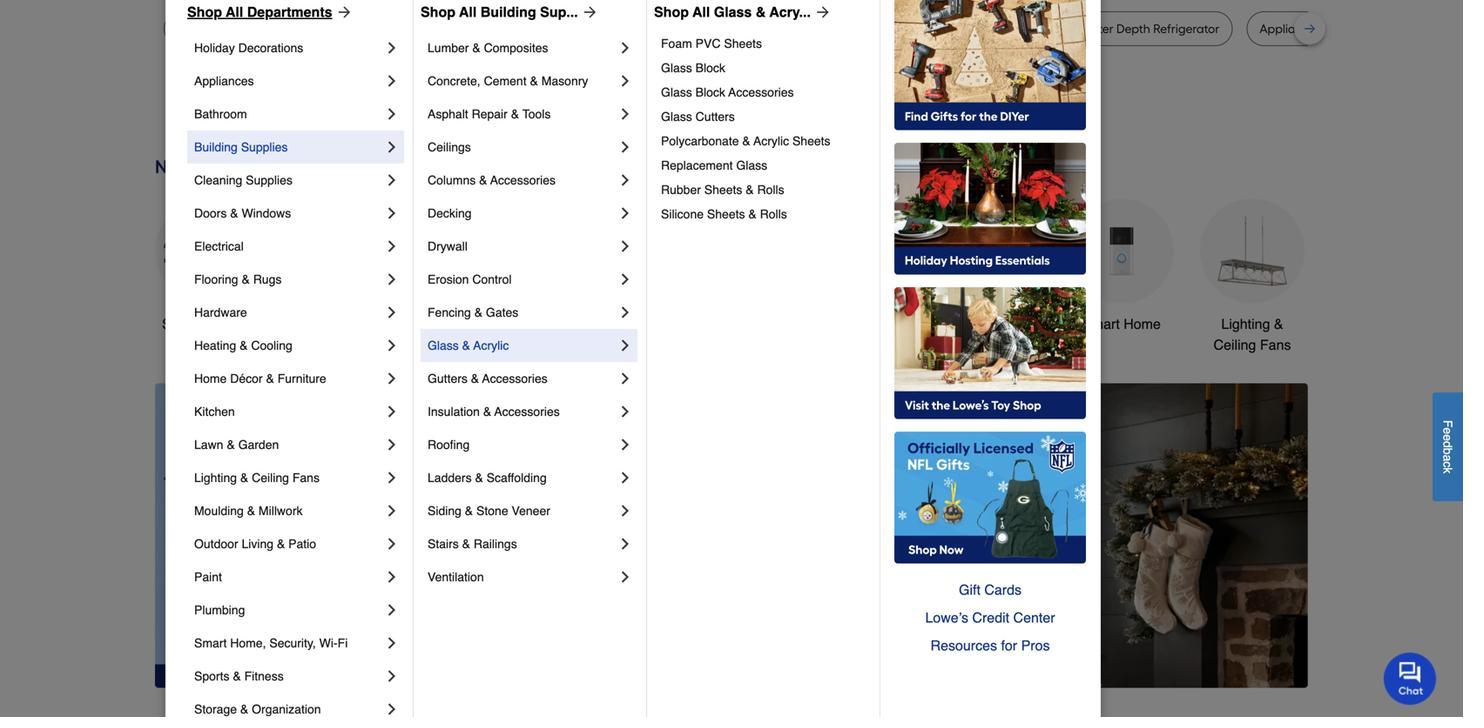 Task type: vqa. For each thing, say whether or not it's contained in the screenshot.
Solar Power
no



Task type: describe. For each thing, give the bounding box(es) containing it.
0 horizontal spatial tools
[[452, 316, 485, 332]]

drywall link
[[428, 230, 617, 263]]

shop all building sup... link
[[421, 2, 599, 23]]

insulation & accessories
[[428, 405, 560, 419]]

stairs & railings link
[[428, 528, 617, 561]]

1 horizontal spatial lighting & ceiling fans link
[[1200, 199, 1305, 356]]

0 vertical spatial lighting & ceiling fans
[[1214, 316, 1291, 353]]

arrow right image for shop all building sup...
[[578, 3, 599, 21]]

concrete, cement & masonry link
[[428, 64, 617, 98]]

foam pvc sheets link
[[661, 31, 867, 56]]

officially licensed n f l gifts. shop now. image
[[895, 432, 1086, 564]]

home,
[[230, 637, 266, 651]]

roofing link
[[428, 429, 617, 462]]

shop
[[162, 316, 195, 332]]

0 vertical spatial fans
[[1260, 337, 1291, 353]]

decorations for christmas
[[562, 337, 636, 353]]

furniture
[[278, 372, 326, 386]]

departments
[[247, 4, 332, 20]]

building inside 'link'
[[194, 140, 238, 154]]

smart home, security, wi-fi
[[194, 637, 348, 651]]

heating & cooling
[[194, 339, 293, 353]]

siding & stone veneer
[[428, 504, 550, 518]]

sheets down new deals every day during 25 days of deals image
[[704, 183, 742, 197]]

0 vertical spatial building
[[481, 4, 536, 20]]

acrylic for glass
[[473, 339, 509, 353]]

decorations for holiday
[[238, 41, 303, 55]]

ventilation
[[428, 570, 484, 584]]

stairs
[[428, 537, 459, 551]]

smart for smart home, security, wi-fi
[[194, 637, 227, 651]]

chevron right image for doors & windows
[[383, 205, 401, 222]]

paint
[[194, 570, 222, 584]]

& inside 'link'
[[511, 107, 519, 121]]

tools link
[[416, 199, 521, 335]]

appliance package
[[1260, 21, 1367, 36]]

all for departments
[[226, 4, 243, 20]]

visit the lowe's toy shop. image
[[895, 287, 1086, 420]]

smart home, security, wi-fi link
[[194, 627, 383, 660]]

chevron right image for ceilings
[[617, 138, 634, 156]]

all for building
[[459, 4, 477, 20]]

rubber sheets & rolls
[[661, 183, 784, 197]]

refrigerator for french door refrigerator
[[641, 21, 708, 36]]

living
[[242, 537, 274, 551]]

gift
[[959, 582, 981, 598]]

k
[[1441, 468, 1455, 474]]

heating & cooling link
[[194, 329, 383, 362]]

patio
[[288, 537, 316, 551]]

50 percent off all artificial christmas trees, holiday lights and more. image
[[464, 384, 1308, 688]]

chevron right image for roofing
[[617, 436, 634, 454]]

find gifts for the diyer. image
[[895, 0, 1086, 131]]

ladders
[[428, 471, 472, 485]]

chevron right image for insulation & accessories
[[617, 403, 634, 421]]

outdoor for outdoor tools & equipment
[[811, 316, 861, 332]]

chevron right image for kitchen
[[383, 403, 401, 421]]

decking link
[[428, 197, 617, 230]]

credit
[[972, 610, 1010, 626]]

0 horizontal spatial lighting & ceiling fans
[[194, 471, 320, 485]]

scroll to item #2 image
[[839, 657, 881, 664]]

chevron right image for ventilation
[[617, 569, 634, 586]]

chevron right image for gutters & accessories
[[617, 370, 634, 388]]

outdoor living & patio
[[194, 537, 316, 551]]

chevron right image for drywall
[[617, 238, 634, 255]]

chevron right image for moulding & millwork
[[383, 503, 401, 520]]

flooring
[[194, 273, 238, 287]]

tools inside 'link'
[[522, 107, 551, 121]]

0 horizontal spatial bathroom link
[[194, 98, 383, 131]]

lowe's credit center
[[925, 610, 1055, 626]]

moulding
[[194, 504, 244, 518]]

rolls for rubber sheets & rolls
[[757, 183, 784, 197]]

electrical link
[[194, 230, 383, 263]]

chevron right image for ladders & scaffolding
[[617, 469, 634, 487]]

ladders & scaffolding
[[428, 471, 547, 485]]

lawn & garden
[[194, 438, 279, 452]]

tools inside outdoor tools & equipment
[[865, 316, 897, 332]]

chevron right image for hardware
[[383, 304, 401, 321]]

replacement glass link
[[661, 153, 867, 178]]

ge for ge profile refrigerator
[[409, 21, 425, 36]]

siding & stone veneer link
[[428, 495, 617, 528]]

chevron right image for lawn & garden
[[383, 436, 401, 454]]

accessories for glass block accessories
[[729, 85, 794, 99]]

glass for glass block accessories
[[661, 85, 692, 99]]

supplies for cleaning supplies
[[246, 173, 293, 187]]

garden
[[238, 438, 279, 452]]

chevron right image for paint
[[383, 569, 401, 586]]

home décor & furniture link
[[194, 362, 383, 395]]

gates
[[486, 306, 518, 320]]

new deals every day during 25 days of deals image
[[155, 152, 1308, 182]]

glass & acrylic
[[428, 339, 509, 353]]

scaffolding
[[487, 471, 547, 485]]

glass cutters link
[[661, 105, 867, 129]]

chevron right image for fencing & gates
[[617, 304, 634, 321]]

erosion
[[428, 273, 469, 287]]

profile for ge profile refrigerator
[[428, 21, 462, 36]]

shop for shop all departments
[[187, 4, 222, 20]]

storage
[[194, 703, 237, 717]]

ge for ge profile
[[871, 21, 887, 36]]

railings
[[474, 537, 517, 551]]

polycarbonate & acrylic sheets link
[[661, 129, 867, 153]]

arrow right image
[[1276, 536, 1293, 553]]

sup...
[[540, 4, 578, 20]]

1 horizontal spatial ceiling
[[1214, 337, 1256, 353]]

chevron right image for sports & fitness
[[383, 668, 401, 685]]

moulding & millwork
[[194, 504, 303, 518]]

glass up foam pvc sheets at the top
[[714, 4, 752, 20]]

1 horizontal spatial bathroom
[[961, 316, 1021, 332]]

chevron right image for home décor & furniture
[[383, 370, 401, 388]]

sports & fitness
[[194, 670, 284, 684]]

shop these last-minute gifts. $99 or less. quantities are limited and won't last. image
[[155, 384, 436, 688]]

smart for smart home
[[1083, 316, 1120, 332]]

chevron right image for heating & cooling
[[383, 337, 401, 354]]

0 horizontal spatial fans
[[293, 471, 320, 485]]

0 horizontal spatial ceiling
[[252, 471, 289, 485]]

storage & organization link
[[194, 693, 383, 718]]

chevron right image for erosion control
[[617, 271, 634, 288]]

lowe's
[[925, 610, 968, 626]]

polycarbonate
[[661, 134, 739, 148]]

pvc
[[696, 37, 721, 51]]

glass & acrylic link
[[428, 329, 617, 362]]

center
[[1013, 610, 1055, 626]]

appliances
[[194, 74, 254, 88]]

siding
[[428, 504, 462, 518]]

chevron right image for lumber & composites
[[617, 39, 634, 57]]

rubber sheets & rolls link
[[661, 178, 867, 202]]

concrete, cement & masonry
[[428, 74, 588, 88]]

chevron right image for columns & accessories
[[617, 172, 634, 189]]

0 vertical spatial home
[[1124, 316, 1161, 332]]

resources
[[931, 638, 997, 654]]

all for deals
[[198, 316, 213, 332]]

replacement
[[661, 159, 733, 172]]

masonry
[[542, 74, 588, 88]]

drywall
[[428, 240, 468, 253]]

gift cards link
[[895, 577, 1086, 604]]

sheets down shop all glass & acry... link
[[724, 37, 762, 51]]

fitness
[[244, 670, 284, 684]]

shop all building sup...
[[421, 4, 578, 20]]

lumber & composites link
[[428, 31, 617, 64]]

sports
[[194, 670, 229, 684]]

accessories for gutters & accessories
[[482, 372, 548, 386]]



Task type: locate. For each thing, give the bounding box(es) containing it.
french door refrigerator
[[571, 21, 708, 36]]

1 vertical spatial lighting & ceiling fans
[[194, 471, 320, 485]]

accessories down the gutters & accessories link
[[494, 405, 560, 419]]

supplies inside building supplies 'link'
[[241, 140, 288, 154]]

1 horizontal spatial shop
[[421, 4, 456, 20]]

1 arrow right image from the left
[[332, 3, 353, 21]]

1 vertical spatial lighting
[[194, 471, 237, 485]]

arrow right image inside shop all departments link
[[332, 3, 353, 21]]

shop for shop all glass & acry...
[[654, 4, 689, 20]]

all up heating
[[198, 316, 213, 332]]

windows
[[242, 206, 291, 220]]

0 vertical spatial outdoor
[[811, 316, 861, 332]]

1 horizontal spatial ge
[[871, 21, 887, 36]]

glass for glass block
[[661, 61, 692, 75]]

replacement glass
[[661, 159, 767, 172]]

1 vertical spatial bathroom
[[961, 316, 1021, 332]]

2 horizontal spatial refrigerator
[[1153, 21, 1220, 36]]

rolls for silicone sheets & rolls
[[760, 207, 787, 221]]

pros
[[1021, 638, 1050, 654]]

e up d
[[1441, 428, 1455, 435]]

tools up ceilings link
[[522, 107, 551, 121]]

composites
[[484, 41, 548, 55]]

refrigerator for counter depth refrigerator
[[1153, 21, 1220, 36]]

chevron right image for plumbing
[[383, 602, 401, 619]]

1 vertical spatial fans
[[293, 471, 320, 485]]

chat invite button image
[[1384, 652, 1437, 706]]

acrylic inside the polycarbonate & acrylic sheets link
[[754, 134, 789, 148]]

appliance
[[1260, 21, 1316, 36]]

building
[[481, 4, 536, 20], [194, 140, 238, 154]]

rolls inside the rubber sheets & rolls link
[[757, 183, 784, 197]]

chevron right image for appliances
[[383, 72, 401, 90]]

electrical
[[194, 240, 244, 253]]

2 arrow right image from the left
[[578, 3, 599, 21]]

0 vertical spatial lighting & ceiling fans link
[[1200, 199, 1305, 356]]

decorations down christmas
[[562, 337, 636, 353]]

0 horizontal spatial shop
[[187, 4, 222, 20]]

chevron right image
[[383, 39, 401, 57], [617, 72, 634, 90], [383, 105, 401, 123], [383, 138, 401, 156], [617, 138, 634, 156], [383, 238, 401, 255], [383, 271, 401, 288], [383, 304, 401, 321], [383, 337, 401, 354], [617, 370, 634, 388], [617, 403, 634, 421], [383, 436, 401, 454], [383, 469, 401, 487], [617, 469, 634, 487], [617, 503, 634, 520], [617, 536, 634, 553], [383, 569, 401, 586], [383, 602, 401, 619], [383, 635, 401, 652], [383, 668, 401, 685], [383, 701, 401, 718]]

2 e from the top
[[1441, 435, 1455, 441]]

e
[[1441, 428, 1455, 435], [1441, 435, 1455, 441]]

refrigerator right depth
[[1153, 21, 1220, 36]]

1 horizontal spatial fans
[[1260, 337, 1291, 353]]

shop all departments link
[[187, 2, 353, 23]]

1 vertical spatial supplies
[[246, 173, 293, 187]]

c
[[1441, 462, 1455, 468]]

lowe's wishes you and your family a happy hanukkah. image
[[155, 91, 1308, 135]]

3 arrow right image from the left
[[811, 3, 832, 21]]

roofing
[[428, 438, 470, 452]]

glass down glass block
[[661, 85, 692, 99]]

a
[[1441, 455, 1455, 462]]

1 horizontal spatial home
[[1124, 316, 1161, 332]]

stone
[[476, 504, 508, 518]]

silicone
[[661, 207, 704, 221]]

1 horizontal spatial smart
[[1083, 316, 1120, 332]]

1 vertical spatial block
[[696, 85, 725, 99]]

outdoor for outdoor living & patio
[[194, 537, 238, 551]]

columns
[[428, 173, 476, 187]]

rolls inside silicone sheets & rolls link
[[760, 207, 787, 221]]

1 horizontal spatial outdoor
[[811, 316, 861, 332]]

decking
[[428, 206, 472, 220]]

outdoor tools & equipment
[[811, 316, 910, 353]]

arrow right image up holiday decorations link
[[332, 3, 353, 21]]

glass cutters
[[661, 110, 735, 124]]

chevron right image for flooring & rugs
[[383, 271, 401, 288]]

french
[[571, 21, 609, 36]]

chevron right image for concrete, cement & masonry
[[617, 72, 634, 90]]

glass down polycarbonate & acrylic sheets
[[736, 159, 767, 172]]

glass for glass & acrylic
[[428, 339, 459, 353]]

holiday hosting essentials. image
[[895, 143, 1086, 275]]

cutters
[[696, 110, 735, 124]]

1 vertical spatial building
[[194, 140, 238, 154]]

1 horizontal spatial lighting & ceiling fans
[[1214, 316, 1291, 353]]

acrylic for polycarbonate
[[754, 134, 789, 148]]

shop all departments
[[187, 4, 332, 20]]

shop up ge profile refrigerator
[[421, 4, 456, 20]]

arrow right image for shop all departments
[[332, 3, 353, 21]]

decorations inside christmas decorations link
[[562, 337, 636, 353]]

chevron right image for smart home, security, wi-fi
[[383, 635, 401, 652]]

flooring & rugs
[[194, 273, 282, 287]]

chevron right image for siding & stone veneer
[[617, 503, 634, 520]]

block
[[696, 61, 725, 75], [696, 85, 725, 99]]

0 vertical spatial bathroom
[[194, 107, 247, 121]]

acrylic up gutters & accessories
[[473, 339, 509, 353]]

2 horizontal spatial tools
[[865, 316, 897, 332]]

accessories up 'insulation & accessories' link at the bottom left
[[482, 372, 548, 386]]

bathroom link
[[194, 98, 383, 131], [939, 199, 1043, 335]]

0 vertical spatial smart
[[1083, 316, 1120, 332]]

1 horizontal spatial lighting
[[1221, 316, 1270, 332]]

acrylic down glass cutters link
[[754, 134, 789, 148]]

chevron right image for outdoor living & patio
[[383, 536, 401, 553]]

block for glass block
[[696, 61, 725, 75]]

all up holiday decorations
[[226, 4, 243, 20]]

cards
[[984, 582, 1022, 598]]

foam
[[661, 37, 692, 51]]

block for glass block accessories
[[696, 85, 725, 99]]

christmas decorations
[[562, 316, 636, 353]]

0 vertical spatial acrylic
[[754, 134, 789, 148]]

2 ge from the left
[[871, 21, 887, 36]]

all up pvc
[[693, 4, 710, 20]]

holiday decorations
[[194, 41, 303, 55]]

glass block
[[661, 61, 725, 75]]

ceilings link
[[428, 131, 617, 164]]

shop all glass & acry...
[[654, 4, 811, 20]]

cooling
[[251, 339, 293, 353]]

building up cleaning
[[194, 140, 238, 154]]

tools up 'glass & acrylic' in the left of the page
[[452, 316, 485, 332]]

rolls down the rubber sheets & rolls link
[[760, 207, 787, 221]]

decorations inside holiday decorations link
[[238, 41, 303, 55]]

2 horizontal spatial shop
[[654, 4, 689, 20]]

lighting & ceiling fans
[[1214, 316, 1291, 353], [194, 471, 320, 485]]

0 horizontal spatial outdoor
[[194, 537, 238, 551]]

1 vertical spatial bathroom link
[[939, 199, 1043, 335]]

2 shop from the left
[[421, 4, 456, 20]]

chevron right image for holiday decorations
[[383, 39, 401, 57]]

accessories down ceilings link
[[490, 173, 556, 187]]

chevron right image for electrical
[[383, 238, 401, 255]]

1 vertical spatial outdoor
[[194, 537, 238, 551]]

lighting inside lighting & ceiling fans
[[1221, 316, 1270, 332]]

chevron right image for lighting & ceiling fans
[[383, 469, 401, 487]]

1 vertical spatial lighting & ceiling fans link
[[194, 462, 383, 495]]

decorations down shop all departments link
[[238, 41, 303, 55]]

1 horizontal spatial tools
[[522, 107, 551, 121]]

1 horizontal spatial profile
[[890, 21, 924, 36]]

rolls down "replacement glass" link
[[757, 183, 784, 197]]

0 vertical spatial lighting
[[1221, 316, 1270, 332]]

shop up holiday
[[187, 4, 222, 20]]

building up "composites"
[[481, 4, 536, 20]]

1 horizontal spatial acrylic
[[754, 134, 789, 148]]

block down foam pvc sheets at the top
[[696, 61, 725, 75]]

0 horizontal spatial lighting
[[194, 471, 237, 485]]

2 profile from the left
[[890, 21, 924, 36]]

shop all deals
[[162, 316, 253, 332]]

chevron right image for bathroom
[[383, 105, 401, 123]]

arrow right image up french
[[578, 3, 599, 21]]

counter depth refrigerator
[[1069, 21, 1220, 36]]

home décor & furniture
[[194, 372, 326, 386]]

flooring & rugs link
[[194, 263, 383, 296]]

glass for glass cutters
[[661, 110, 692, 124]]

moulding & millwork link
[[194, 495, 383, 528]]

accessories for insulation & accessories
[[494, 405, 560, 419]]

concrete,
[[428, 74, 481, 88]]

block up the cutters
[[696, 85, 725, 99]]

sheets down rubber sheets & rolls
[[707, 207, 745, 221]]

chevron right image for storage & organization
[[383, 701, 401, 718]]

3 refrigerator from the left
[[1153, 21, 1220, 36]]

1 ge from the left
[[409, 21, 425, 36]]

building supplies link
[[194, 131, 383, 164]]

polycarbonate & acrylic sheets
[[661, 134, 831, 148]]

1 horizontal spatial decorations
[[562, 337, 636, 353]]

gutters & accessories link
[[428, 362, 617, 395]]

0 horizontal spatial profile
[[428, 21, 462, 36]]

0 vertical spatial rolls
[[757, 183, 784, 197]]

sheets
[[724, 37, 762, 51], [793, 134, 831, 148], [704, 183, 742, 197], [707, 207, 745, 221]]

all for glass
[[693, 4, 710, 20]]

accessories up glass cutters link
[[729, 85, 794, 99]]

acrylic
[[754, 134, 789, 148], [473, 339, 509, 353]]

stairs & railings
[[428, 537, 517, 551]]

supplies inside cleaning supplies link
[[246, 173, 293, 187]]

refrigerator down shop all building sup...
[[465, 21, 531, 36]]

0 horizontal spatial bathroom
[[194, 107, 247, 121]]

arrow right image inside shop all glass & acry... link
[[811, 3, 832, 21]]

deals
[[217, 316, 253, 332]]

rubber
[[661, 183, 701, 197]]

arrow right image inside shop all building sup... link
[[578, 3, 599, 21]]

lighting
[[1221, 316, 1270, 332], [194, 471, 237, 485]]

arrow right image up foam pvc sheets link
[[811, 3, 832, 21]]

1 vertical spatial decorations
[[562, 337, 636, 353]]

1 vertical spatial home
[[194, 372, 227, 386]]

holiday
[[194, 41, 235, 55]]

chevron right image for asphalt repair & tools
[[617, 105, 634, 123]]

bathroom
[[194, 107, 247, 121], [961, 316, 1021, 332]]

lawn & garden link
[[194, 429, 383, 462]]

0 horizontal spatial building
[[194, 140, 238, 154]]

0 horizontal spatial home
[[194, 372, 227, 386]]

chevron right image for cleaning supplies
[[383, 172, 401, 189]]

equipment
[[827, 337, 894, 353]]

resources for pros link
[[895, 632, 1086, 660]]

outdoor inside outdoor living & patio link
[[194, 537, 238, 551]]

outdoor tools & equipment link
[[808, 199, 913, 356]]

2 refrigerator from the left
[[641, 21, 708, 36]]

e up b
[[1441, 435, 1455, 441]]

christmas decorations link
[[547, 199, 651, 356]]

outdoor up equipment
[[811, 316, 861, 332]]

f e e d b a c k button
[[1433, 393, 1463, 502]]

ge profile refrigerator
[[409, 21, 531, 36]]

ladders & scaffolding link
[[428, 462, 617, 495]]

1 horizontal spatial building
[[481, 4, 536, 20]]

doors & windows
[[194, 206, 291, 220]]

lumber & composites
[[428, 41, 548, 55]]

0 horizontal spatial decorations
[[238, 41, 303, 55]]

counter
[[1069, 21, 1114, 36]]

chevron right image for stairs & railings
[[617, 536, 634, 553]]

chevron right image for decking
[[617, 205, 634, 222]]

supplies up the cleaning supplies
[[241, 140, 288, 154]]

2 horizontal spatial arrow right image
[[811, 3, 832, 21]]

1 block from the top
[[696, 61, 725, 75]]

outdoor inside outdoor tools & equipment
[[811, 316, 861, 332]]

0 vertical spatial bathroom link
[[194, 98, 383, 131]]

1 vertical spatial rolls
[[760, 207, 787, 221]]

1 vertical spatial acrylic
[[473, 339, 509, 353]]

glass block link
[[661, 56, 867, 80]]

supplies up windows
[[246, 173, 293, 187]]

0 horizontal spatial acrylic
[[473, 339, 509, 353]]

organization
[[252, 703, 321, 717]]

lumber
[[428, 41, 469, 55]]

accessories
[[729, 85, 794, 99], [490, 173, 556, 187], [482, 372, 548, 386], [494, 405, 560, 419]]

glass up polycarbonate
[[661, 110, 692, 124]]

0 vertical spatial ceiling
[[1214, 337, 1256, 353]]

1 refrigerator from the left
[[465, 21, 531, 36]]

& inside 'link'
[[474, 306, 483, 320]]

all up ge profile refrigerator
[[459, 4, 477, 20]]

tools up equipment
[[865, 316, 897, 332]]

hardware link
[[194, 296, 383, 329]]

& inside outdoor tools & equipment
[[901, 316, 910, 332]]

1 vertical spatial smart
[[194, 637, 227, 651]]

acrylic inside glass & acrylic link
[[473, 339, 509, 353]]

ge profile
[[871, 21, 924, 36]]

glass down foam
[[661, 61, 692, 75]]

arrow left image
[[479, 536, 496, 553]]

arrow right image for shop all glass & acry...
[[811, 3, 832, 21]]

erosion control link
[[428, 263, 617, 296]]

accessories for columns & accessories
[[490, 173, 556, 187]]

0 horizontal spatial smart
[[194, 637, 227, 651]]

b
[[1441, 448, 1455, 455]]

refrigerator up foam
[[641, 21, 708, 36]]

1 horizontal spatial arrow right image
[[578, 3, 599, 21]]

0 horizontal spatial refrigerator
[[465, 21, 531, 36]]

glass up gutters
[[428, 339, 459, 353]]

glass block accessories link
[[661, 80, 867, 105]]

profile
[[428, 21, 462, 36], [890, 21, 924, 36]]

shop
[[187, 4, 222, 20], [421, 4, 456, 20], [654, 4, 689, 20]]

0 horizontal spatial ge
[[409, 21, 425, 36]]

columns & accessories link
[[428, 164, 617, 197]]

package
[[1319, 21, 1367, 36]]

outdoor down moulding
[[194, 537, 238, 551]]

appliances link
[[194, 64, 383, 98]]

1 horizontal spatial bathroom link
[[939, 199, 1043, 335]]

0 horizontal spatial lighting & ceiling fans link
[[194, 462, 383, 495]]

refrigerator for ge profile refrigerator
[[465, 21, 531, 36]]

supplies for building supplies
[[241, 140, 288, 154]]

gutters
[[428, 372, 468, 386]]

ge
[[409, 21, 425, 36], [871, 21, 887, 36]]

hardware
[[194, 306, 247, 320]]

sheets down glass cutters link
[[793, 134, 831, 148]]

0 vertical spatial block
[[696, 61, 725, 75]]

1 shop from the left
[[187, 4, 222, 20]]

1 profile from the left
[[428, 21, 462, 36]]

shop up foam
[[654, 4, 689, 20]]

cleaning supplies
[[194, 173, 293, 187]]

profile for ge profile
[[890, 21, 924, 36]]

cement
[[484, 74, 527, 88]]

0 vertical spatial supplies
[[241, 140, 288, 154]]

chevron right image
[[617, 39, 634, 57], [383, 72, 401, 90], [617, 105, 634, 123], [383, 172, 401, 189], [617, 172, 634, 189], [383, 205, 401, 222], [617, 205, 634, 222], [617, 238, 634, 255], [617, 271, 634, 288], [617, 304, 634, 321], [617, 337, 634, 354], [383, 370, 401, 388], [383, 403, 401, 421], [617, 436, 634, 454], [383, 503, 401, 520], [383, 536, 401, 553], [617, 569, 634, 586]]

2 block from the top
[[696, 85, 725, 99]]

1 horizontal spatial refrigerator
[[641, 21, 708, 36]]

shop for shop all building sup...
[[421, 4, 456, 20]]

3 shop from the left
[[654, 4, 689, 20]]

1 vertical spatial ceiling
[[252, 471, 289, 485]]

0 horizontal spatial arrow right image
[[332, 3, 353, 21]]

silicone sheets & rolls
[[661, 207, 787, 221]]

1 e from the top
[[1441, 428, 1455, 435]]

0 vertical spatial decorations
[[238, 41, 303, 55]]

chevron right image for glass & acrylic
[[617, 337, 634, 354]]

arrow right image
[[332, 3, 353, 21], [578, 3, 599, 21], [811, 3, 832, 21]]

chevron right image for building supplies
[[383, 138, 401, 156]]



